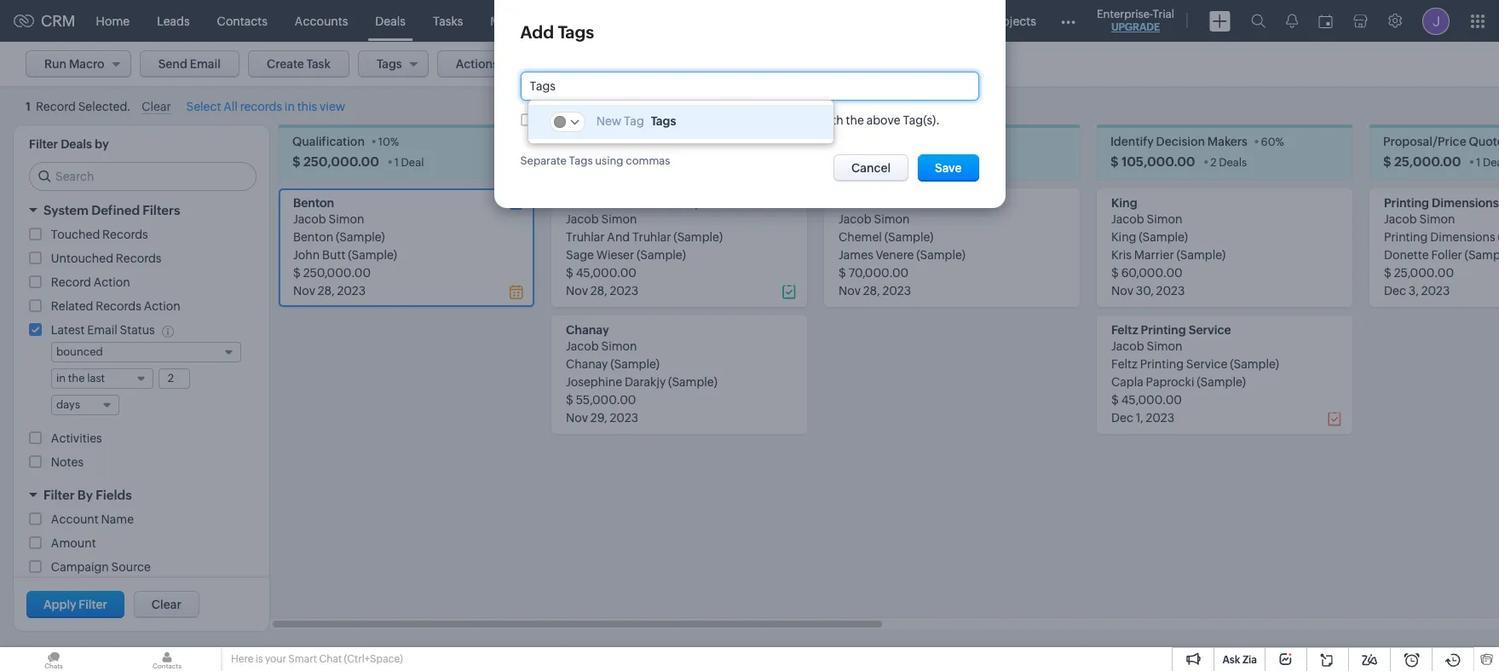 Task type: vqa. For each thing, say whether or not it's contained in the screenshot.
Apply Filter
yes



Task type: describe. For each thing, give the bounding box(es) containing it.
10
[[378, 136, 390, 149]]

nov for king jacob simon king (sample) kris marrier (sample) $ 60,000.00 nov 30, 2023
[[1112, 284, 1134, 298]]

$ 70,000.00
[[838, 155, 917, 169]]

$ down value
[[838, 155, 846, 169]]

option containing new tag
[[529, 105, 834, 139]]

activities
[[51, 431, 102, 445]]

truhlar and truhlar attys link
[[566, 196, 706, 210]]

2 for $ 100,000.00
[[667, 156, 673, 169]]

100,000.00
[[576, 155, 651, 169]]

truhlar up sage wieser (sample) link
[[633, 230, 671, 244]]

(sample) up "john butt (sample)" link on the top left
[[336, 230, 385, 244]]

calls
[[569, 14, 596, 28]]

system defined filters button
[[14, 196, 269, 225]]

tags down deals link
[[377, 57, 402, 71]]

2 for $ 105,000.00
[[1211, 156, 1217, 169]]

analysis
[[603, 135, 650, 149]]

filters
[[143, 203, 180, 218]]

chanay jacob simon chanay (sample) josephine darakjy (sample) $ 55,000.00 nov 29, 2023
[[566, 323, 718, 425]]

2 deals for 105,000.00
[[1211, 156, 1248, 169]]

chanay link
[[566, 323, 609, 337]]

campaign
[[51, 560, 109, 574]]

leads
[[157, 14, 190, 28]]

send email button
[[140, 50, 240, 78]]

nov for chanay jacob simon chanay (sample) josephine darakjy (sample) $ 55,000.00 nov 29, 2023
[[566, 411, 588, 425]]

apply
[[43, 598, 76, 612]]

enterprise-trial upgrade
[[1097, 8, 1175, 33]]

deals left by
[[61, 138, 92, 151]]

truhlar down separate tags using commas
[[566, 196, 606, 210]]

deals inside deals link
[[375, 14, 406, 28]]

1 vertical spatial dimensions
[[1431, 230, 1496, 244]]

$ inside chanay jacob simon chanay (sample) josephine darakjy (sample) $ 55,000.00 nov 29, 2023
[[566, 393, 574, 407]]

$ 25,000.00
[[1384, 155, 1462, 169]]

0 vertical spatial and
[[608, 196, 632, 210]]

(sample) right the "marrier"
[[1177, 248, 1226, 262]]

records for related
[[96, 300, 141, 313]]

1 the from the left
[[705, 113, 723, 127]]

dea
[[1484, 156, 1500, 169]]

1 for $ 250,000.00
[[394, 156, 399, 169]]

separate
[[521, 154, 567, 167]]

2023 inside chanay jacob simon chanay (sample) josephine darakjy (sample) $ 55,000.00 nov 29, 2023
[[610, 411, 639, 425]]

truhlar up truhlar and truhlar (sample) link
[[634, 196, 674, 210]]

all
[[224, 100, 238, 114]]

1 deal for $ 70,000.00
[[932, 156, 961, 169]]

filter for filter deals by
[[29, 138, 58, 151]]

wieser
[[597, 248, 635, 262]]

chemel (sample) link
[[839, 230, 934, 244]]

with
[[820, 113, 844, 127]]

contacts
[[217, 14, 268, 28]]

1 250,000.00 from the top
[[303, 155, 379, 169]]

accounts
[[295, 14, 348, 28]]

truhlar and truhlar attys jacob simon truhlar and truhlar (sample) sage wieser (sample) $ 45,000.00 nov 28, 2023
[[566, 196, 723, 298]]

contacts link
[[203, 0, 281, 41]]

add tags
[[521, 22, 594, 42]]

(samp
[[1465, 248, 1500, 262]]

29,
[[591, 411, 608, 425]]

this
[[297, 100, 317, 114]]

selected
[[725, 113, 773, 127]]

needs analysis
[[565, 135, 650, 149]]

28, inside truhlar and truhlar attys jacob simon truhlar and truhlar (sample) sage wieser (sample) $ 45,000.00 nov 28, 2023
[[591, 284, 608, 298]]

nov inside truhlar and truhlar attys jacob simon truhlar and truhlar (sample) sage wieser (sample) $ 45,000.00 nov 28, 2023
[[566, 284, 588, 298]]

benton (sample) john butt (sample) $ 250,000.00
[[293, 230, 397, 280]]

$ 105,000.00
[[1111, 155, 1196, 169]]

records for touched
[[102, 228, 148, 242]]

$ inside benton (sample) john butt (sample) $ 250,000.00
[[293, 266, 301, 280]]

% for $ 105,000.00
[[1276, 136, 1285, 149]]

identify decision makers
[[1111, 135, 1248, 149]]

1 horizontal spatial records
[[775, 113, 817, 127]]

tags right add
[[558, 22, 594, 42]]

send email
[[158, 57, 221, 71]]

select
[[186, 100, 221, 114]]

60
[[1262, 136, 1276, 149]]

25,000.00 inside printing dimensions jacob simon printing dimensions ( donette foller (samp $ 25,000.00 dec 3, 2023
[[1395, 266, 1455, 280]]

josephine
[[566, 375, 622, 389]]

$ down needs
[[565, 155, 573, 169]]

record
[[36, 100, 76, 114]]

10 %
[[378, 136, 399, 149]]

feltz printing service link
[[1112, 323, 1232, 337]]

2023 inside chemel jacob simon chemel (sample) james venere (sample) $ 70,000.00 nov 28, 2023
[[883, 284, 912, 298]]

(sample) right 'darakjy'
[[669, 375, 718, 389]]

printing dimensions ( link
[[1385, 230, 1500, 244]]

overwrite any existing tags in the selected records with the above tag(s).
[[538, 113, 940, 127]]

related records action
[[51, 300, 180, 313]]

20
[[663, 136, 677, 149]]

$ inside chemel jacob simon chemel (sample) james venere (sample) $ 70,000.00 nov 28, 2023
[[839, 266, 847, 280]]

accounts link
[[281, 0, 362, 41]]

1 left record
[[26, 100, 31, 114]]

filter by fields
[[43, 487, 132, 502]]

source
[[111, 560, 151, 574]]

value
[[838, 135, 869, 149]]

signals element
[[1276, 0, 1309, 42]]

0 vertical spatial dimensions
[[1433, 196, 1499, 210]]

cancel
[[852, 161, 891, 175]]

Search text field
[[30, 163, 256, 190]]

$ inside printing dimensions jacob simon printing dimensions ( donette foller (samp $ 25,000.00 dec 3, 2023
[[1385, 266, 1392, 280]]

(sample) down benton (sample) link
[[348, 248, 397, 262]]

king (sample) link
[[1112, 230, 1189, 244]]

28, inside chemel jacob simon chemel (sample) james venere (sample) $ 70,000.00 nov 28, 2023
[[864, 284, 880, 298]]

new tag tags
[[597, 114, 677, 128]]

kris marrier (sample) link
[[1112, 248, 1226, 262]]

1 horizontal spatial action
[[144, 300, 180, 313]]

1 vertical spatial and
[[607, 230, 630, 244]]

filter for filter by fields
[[43, 487, 75, 502]]

1 deal for $ 250,000.00
[[394, 156, 424, 169]]

run
[[44, 57, 67, 71]]

paprocki
[[1146, 375, 1195, 389]]

2 chanay from the top
[[566, 358, 608, 371]]

decision
[[1157, 135, 1206, 149]]

0 vertical spatial action
[[93, 276, 130, 289]]

qualification
[[292, 135, 365, 149]]

chats image
[[0, 647, 107, 671]]

1 70,000.00 from the top
[[849, 155, 917, 169]]

john butt (sample) link
[[293, 248, 397, 262]]

printing up donette
[[1385, 230, 1429, 244]]

0 horizontal spatial in
[[285, 100, 295, 114]]

name
[[101, 512, 134, 526]]

by
[[95, 138, 109, 151]]

(ctrl+space)
[[344, 653, 403, 665]]

proposal/price quote
[[1384, 135, 1500, 149]]

1 vertical spatial clear
[[152, 598, 181, 612]]

trial
[[1153, 8, 1175, 20]]

james venere (sample) link
[[839, 248, 966, 262]]

deals down makers
[[1219, 156, 1248, 169]]

$ down qualification
[[292, 155, 301, 169]]

account name
[[51, 512, 134, 526]]

simon inside truhlar and truhlar attys jacob simon truhlar and truhlar (sample) sage wieser (sample) $ 45,000.00 nov 28, 2023
[[602, 213, 637, 226]]

chemel jacob simon chemel (sample) james venere (sample) $ 70,000.00 nov 28, 2023
[[839, 196, 966, 298]]

$ inside truhlar and truhlar attys jacob simon truhlar and truhlar (sample) sage wieser (sample) $ 45,000.00 nov 28, 2023
[[566, 266, 574, 280]]

45,000.00 inside feltz printing service jacob simon feltz printing service (sample) capla paprocki (sample) $ 45,000.00 dec 1, 2023
[[1122, 393, 1183, 407]]

benton
[[293, 230, 334, 244]]

home link
[[82, 0, 143, 41]]

calls link
[[556, 0, 610, 41]]

proposition
[[871, 135, 936, 149]]

(sample) down attys
[[674, 230, 723, 244]]

tags up 20
[[651, 114, 677, 128]]

$ inside feltz printing service jacob simon feltz printing service (sample) capla paprocki (sample) $ 45,000.00 dec 1, 2023
[[1112, 393, 1119, 407]]

save button
[[918, 154, 979, 182]]

dec inside feltz printing service jacob simon feltz printing service (sample) capla paprocki (sample) $ 45,000.00 dec 1, 2023
[[1112, 411, 1134, 425]]

deals down 20 %
[[675, 156, 703, 169]]

defined
[[91, 203, 140, 218]]

james
[[839, 248, 874, 262]]

jacob inside chanay jacob simon chanay (sample) josephine darakjy (sample) $ 55,000.00 nov 29, 2023
[[566, 340, 599, 353]]

simon inside chanay jacob simon chanay (sample) josephine darakjy (sample) $ 55,000.00 nov 29, 2023
[[602, 340, 637, 353]]

simon inside king jacob simon king (sample) kris marrier (sample) $ 60,000.00 nov 30, 2023
[[1147, 213, 1183, 226]]

record action
[[51, 276, 130, 289]]



Task type: locate. For each thing, give the bounding box(es) containing it.
records up latest email status
[[96, 300, 141, 313]]

45,000.00 down wieser
[[576, 266, 637, 280]]

king link
[[1112, 196, 1138, 210]]

70,000.00 inside chemel jacob simon chemel (sample) james venere (sample) $ 70,000.00 nov 28, 2023
[[849, 266, 909, 280]]

2 chemel from the top
[[839, 230, 882, 244]]

1 2 from the left
[[667, 156, 673, 169]]

records down 'touched records'
[[116, 252, 162, 265]]

1 vertical spatial service
[[1187, 358, 1228, 371]]

jacob down the chanay link
[[566, 340, 599, 353]]

in left this
[[285, 100, 295, 114]]

email for send
[[190, 57, 221, 71]]

service
[[1189, 323, 1232, 337], [1187, 358, 1228, 371]]

$ 100,000.00
[[565, 155, 651, 169]]

1 horizontal spatial %
[[677, 136, 686, 149]]

simon up king (sample) link
[[1147, 213, 1183, 226]]

attys
[[677, 196, 706, 210]]

105,000.00
[[1122, 155, 1196, 169]]

(sample) right "venere"
[[917, 248, 966, 262]]

existing
[[618, 113, 662, 127]]

1 vertical spatial action
[[144, 300, 180, 313]]

records left with
[[775, 113, 817, 127]]

1 horizontal spatial 45,000.00
[[1122, 393, 1183, 407]]

2023 right 30,
[[1157, 284, 1185, 298]]

0 vertical spatial email
[[190, 57, 221, 71]]

Enter Tags text field
[[530, 79, 949, 93]]

chemel link
[[839, 196, 883, 210]]

filter by fields button
[[14, 480, 269, 510]]

0 horizontal spatial 2
[[667, 156, 673, 169]]

tag
[[624, 114, 644, 128]]

1 25,000.00 from the top
[[1395, 155, 1462, 169]]

simon down 'feltz printing service' link
[[1147, 340, 1183, 353]]

jacob inside printing dimensions jacob simon printing dimensions ( donette foller (samp $ 25,000.00 dec 3, 2023
[[1385, 213, 1418, 226]]

2 2 deals from the left
[[1211, 156, 1248, 169]]

records right all on the left of the page
[[240, 100, 282, 114]]

0 vertical spatial 25,000.00
[[1395, 155, 1462, 169]]

feltz down 30,
[[1112, 323, 1139, 337]]

1 28, from the left
[[591, 284, 608, 298]]

jacob
[[566, 213, 599, 226], [839, 213, 872, 226], [1112, 213, 1145, 226], [1385, 213, 1418, 226], [566, 340, 599, 353], [1112, 340, 1145, 353]]

0 horizontal spatial 2 deals
[[667, 156, 703, 169]]

stageview
[[26, 101, 93, 115]]

system
[[43, 203, 89, 218]]

1 horizontal spatial 2 deals
[[1211, 156, 1248, 169]]

0 horizontal spatial 45,000.00
[[576, 266, 637, 280]]

2 250,000.00 from the top
[[303, 266, 371, 280]]

records
[[102, 228, 148, 242], [116, 252, 162, 265], [96, 300, 141, 313]]

1 for $ 70,000.00
[[932, 156, 936, 169]]

1 horizontal spatial the
[[846, 113, 864, 127]]

1 vertical spatial chanay
[[566, 358, 608, 371]]

0 horizontal spatial dec
[[1112, 411, 1134, 425]]

macro
[[69, 57, 105, 71]]

(sample) up josephine darakjy (sample) link
[[611, 358, 660, 371]]

smart
[[289, 653, 317, 665]]

deal for $ 250,000.00
[[401, 156, 424, 169]]

1 horizontal spatial 2
[[1211, 156, 1217, 169]]

email inside button
[[190, 57, 221, 71]]

email for latest
[[87, 323, 117, 337]]

tasks
[[433, 14, 463, 28]]

and up wieser
[[607, 230, 630, 244]]

tags down needs
[[569, 154, 593, 167]]

2 vertical spatial filter
[[79, 598, 107, 612]]

28, down the james
[[864, 284, 880, 298]]

250,000.00 down qualification
[[303, 155, 379, 169]]

dec left 1,
[[1112, 411, 1134, 425]]

0 horizontal spatial action
[[93, 276, 130, 289]]

$ down capla
[[1112, 393, 1119, 407]]

jacob up capla
[[1112, 340, 1145, 353]]

2 king from the top
[[1112, 230, 1137, 244]]

1 left dea
[[1477, 156, 1481, 169]]

simon inside printing dimensions jacob simon printing dimensions ( donette foller (samp $ 25,000.00 dec 3, 2023
[[1420, 213, 1456, 226]]

2 1 deal from the left
[[932, 156, 961, 169]]

1 % from the left
[[390, 136, 399, 149]]

1 chanay from the top
[[566, 323, 609, 337]]

2 70,000.00 from the top
[[849, 266, 909, 280]]

2023 right 1,
[[1146, 411, 1175, 425]]

chemel up the james
[[839, 230, 882, 244]]

here is your smart chat (ctrl+space)
[[231, 653, 403, 665]]

contacts image
[[113, 647, 221, 671]]

printing up paprocki
[[1141, 358, 1184, 371]]

clear down send
[[142, 100, 171, 114]]

records for untouched
[[116, 252, 162, 265]]

nov
[[566, 284, 588, 298], [839, 284, 861, 298], [1112, 284, 1134, 298], [566, 411, 588, 425]]

0 horizontal spatial the
[[705, 113, 723, 127]]

ask
[[1223, 654, 1241, 666]]

0 vertical spatial clear
[[142, 100, 171, 114]]

1 vertical spatial 70,000.00
[[849, 266, 909, 280]]

king up the kris
[[1112, 230, 1137, 244]]

45,000.00 inside truhlar and truhlar attys jacob simon truhlar and truhlar (sample) sage wieser (sample) $ 45,000.00 nov 28, 2023
[[576, 266, 637, 280]]

create task button
[[248, 50, 349, 78]]

simon up chanay (sample) link
[[602, 340, 637, 353]]

simon down the truhlar and truhlar attys link
[[602, 213, 637, 226]]

projects
[[992, 14, 1037, 28]]

task
[[307, 57, 331, 71]]

king up king (sample) link
[[1112, 196, 1138, 210]]

separate tags using commas
[[521, 154, 671, 167]]

nov for chemel jacob simon chemel (sample) james venere (sample) $ 70,000.00 nov 28, 2023
[[839, 284, 861, 298]]

1 deal down proposition
[[932, 156, 961, 169]]

1 king from the top
[[1112, 196, 1138, 210]]

1 chemel from the top
[[839, 196, 883, 210]]

actions
[[456, 57, 499, 71]]

untouched
[[51, 252, 113, 265]]

nov inside chemel jacob simon chemel (sample) james venere (sample) $ 70,000.00 nov 28, 2023
[[839, 284, 861, 298]]

0 horizontal spatial email
[[87, 323, 117, 337]]

1 vertical spatial 45,000.00
[[1122, 393, 1183, 407]]

list box
[[529, 101, 834, 143]]

feltz printing service (sample) link
[[1112, 358, 1280, 371]]

service up "capla paprocki (sample)" link
[[1187, 358, 1228, 371]]

cancel button
[[834, 154, 909, 182]]

$ down proposal/price
[[1384, 155, 1392, 169]]

1 horizontal spatial 1 deal
[[932, 156, 961, 169]]

$ down the james
[[839, 266, 847, 280]]

1 horizontal spatial 28,
[[864, 284, 880, 298]]

70,000.00 down "venere"
[[849, 266, 909, 280]]

and down 100,000.00
[[608, 196, 632, 210]]

$ down identify
[[1111, 155, 1119, 169]]

nov down the 'sage' on the top of the page
[[566, 284, 588, 298]]

2 deals for 100,000.00
[[667, 156, 703, 169]]

1 for $ 25,000.00
[[1477, 156, 1481, 169]]

in left the selected
[[692, 113, 702, 127]]

0 horizontal spatial records
[[240, 100, 282, 114]]

chat
[[319, 653, 342, 665]]

(sample) up "kris marrier (sample)" link
[[1139, 230, 1189, 244]]

2023 inside truhlar and truhlar attys jacob simon truhlar and truhlar (sample) sage wieser (sample) $ 45,000.00 nov 28, 2023
[[610, 284, 639, 298]]

printing down 30,
[[1141, 323, 1187, 337]]

here
[[231, 653, 254, 665]]

email
[[190, 57, 221, 71], [87, 323, 117, 337]]

1 horizontal spatial in
[[692, 113, 702, 127]]

0 horizontal spatial deal
[[401, 156, 424, 169]]

2 25,000.00 from the top
[[1395, 266, 1455, 280]]

2023 down sage wieser (sample) link
[[610, 284, 639, 298]]

email down "related records action"
[[87, 323, 117, 337]]

in
[[285, 100, 295, 114], [692, 113, 702, 127]]

donette foller (samp link
[[1385, 248, 1500, 262]]

2
[[667, 156, 673, 169], [1211, 156, 1217, 169]]

deal right "$ 250,000.00"
[[401, 156, 424, 169]]

action
[[93, 276, 130, 289], [144, 300, 180, 313]]

2023 inside feltz printing service jacob simon feltz printing service (sample) capla paprocki (sample) $ 45,000.00 dec 1, 2023
[[1146, 411, 1175, 425]]

2023 inside printing dimensions jacob simon printing dimensions ( donette foller (samp $ 25,000.00 dec 3, 2023
[[1422, 284, 1451, 298]]

jacob inside king jacob simon king (sample) kris marrier (sample) $ 60,000.00 nov 30, 2023
[[1112, 213, 1145, 226]]

service up feltz printing service (sample) link
[[1189, 323, 1232, 337]]

None text field
[[159, 369, 189, 388]]

action up status
[[144, 300, 180, 313]]

0 vertical spatial filter
[[29, 138, 58, 151]]

$ inside king jacob simon king (sample) kris marrier (sample) $ 60,000.00 nov 30, 2023
[[1112, 266, 1119, 280]]

1 2 deals from the left
[[667, 156, 703, 169]]

printing down $ 25,000.00
[[1385, 196, 1430, 210]]

2023 down "venere"
[[883, 284, 912, 298]]

touched
[[51, 228, 100, 242]]

apply filter
[[43, 598, 107, 612]]

tags up 20 %
[[664, 113, 690, 127]]

filter inside dropdown button
[[43, 487, 75, 502]]

0 vertical spatial chemel
[[839, 196, 883, 210]]

dimensions up the printing dimensions ( link
[[1433, 196, 1499, 210]]

25,000.00 up 3,
[[1395, 266, 1455, 280]]

1 dea
[[1477, 156, 1500, 169]]

0 vertical spatial chanay
[[566, 323, 609, 337]]

account
[[51, 512, 99, 526]]

0 horizontal spatial 1 deal
[[394, 156, 424, 169]]

donette
[[1385, 248, 1430, 262]]

2 28, from the left
[[864, 284, 880, 298]]

(sample) down feltz printing service (sample) link
[[1197, 375, 1247, 389]]

250,000.00 inside benton (sample) john butt (sample) $ 250,000.00
[[303, 266, 371, 280]]

55,000.00
[[576, 393, 636, 407]]

records down defined
[[102, 228, 148, 242]]

30,
[[1136, 284, 1154, 298]]

butt
[[322, 248, 346, 262]]

nov inside chanay jacob simon chanay (sample) josephine darakjy (sample) $ 55,000.00 nov 29, 2023
[[566, 411, 588, 425]]

2 down makers
[[1211, 156, 1217, 169]]

2 vertical spatial records
[[96, 300, 141, 313]]

None field
[[521, 72, 979, 101]]

john
[[293, 248, 320, 262]]

chemel down cancel button
[[839, 196, 883, 210]]

0 vertical spatial service
[[1189, 323, 1232, 337]]

the up value
[[846, 113, 864, 127]]

0 vertical spatial feltz
[[1112, 323, 1139, 337]]

add
[[521, 22, 554, 42]]

1 vertical spatial king
[[1112, 230, 1137, 244]]

1 vertical spatial records
[[116, 252, 162, 265]]

deal
[[401, 156, 424, 169], [939, 156, 961, 169]]

jacob down king link in the right top of the page
[[1112, 213, 1145, 226]]

touched records
[[51, 228, 148, 242]]

kris
[[1112, 248, 1132, 262]]

nov left 29,
[[566, 411, 588, 425]]

tasks link
[[419, 0, 477, 41]]

2 down 20
[[667, 156, 673, 169]]

any
[[596, 113, 616, 127]]

2 deal from the left
[[939, 156, 961, 169]]

records
[[240, 100, 282, 114], [775, 113, 817, 127]]

250,000.00 down butt
[[303, 266, 371, 280]]

0 horizontal spatial 28,
[[591, 284, 608, 298]]

$ down the kris
[[1112, 266, 1119, 280]]

crm link
[[14, 12, 76, 30]]

0 vertical spatial records
[[102, 228, 148, 242]]

(sample) down truhlar and truhlar (sample) link
[[637, 248, 686, 262]]

latest email status
[[51, 323, 155, 337]]

chanay up chanay (sample) link
[[566, 323, 609, 337]]

dimensions up foller
[[1431, 230, 1496, 244]]

venere
[[876, 248, 914, 262]]

1 1 deal from the left
[[394, 156, 424, 169]]

selected.
[[78, 100, 131, 114]]

fields
[[96, 487, 132, 502]]

1 vertical spatial chemel
[[839, 230, 882, 244]]

2 deals down 20 %
[[667, 156, 703, 169]]

deals
[[375, 14, 406, 28], [61, 138, 92, 151], [675, 156, 703, 169], [1219, 156, 1248, 169]]

1 horizontal spatial dec
[[1385, 284, 1407, 298]]

2023 inside king jacob simon king (sample) kris marrier (sample) $ 60,000.00 nov 30, 2023
[[1157, 284, 1185, 298]]

action up "related records action"
[[93, 276, 130, 289]]

0 horizontal spatial %
[[390, 136, 399, 149]]

dec inside printing dimensions jacob simon printing dimensions ( donette foller (samp $ 25,000.00 dec 3, 2023
[[1385, 284, 1407, 298]]

1 vertical spatial 25,000.00
[[1395, 266, 1455, 280]]

simon down printing dimensions link at the top right of page
[[1420, 213, 1456, 226]]

nov inside king jacob simon king (sample) kris marrier (sample) $ 60,000.00 nov 30, 2023
[[1112, 284, 1134, 298]]

your
[[265, 653, 286, 665]]

1,
[[1136, 411, 1144, 425]]

filter inside button
[[79, 598, 107, 612]]

28, down wieser
[[591, 284, 608, 298]]

deal for $ 70,000.00
[[939, 156, 961, 169]]

0 vertical spatial 45,000.00
[[576, 266, 637, 280]]

1 deal from the left
[[401, 156, 424, 169]]

commas
[[626, 154, 671, 167]]

the
[[705, 113, 723, 127], [846, 113, 864, 127]]

0 vertical spatial king
[[1112, 196, 1138, 210]]

simon inside chemel jacob simon chemel (sample) james venere (sample) $ 70,000.00 nov 28, 2023
[[874, 213, 910, 226]]

identify
[[1111, 135, 1154, 149]]

2 deals down makers
[[1211, 156, 1248, 169]]

jacob up the 'sage' on the top of the page
[[566, 213, 599, 226]]

ask zia
[[1223, 654, 1258, 666]]

signals image
[[1287, 14, 1299, 28]]

0 vertical spatial dec
[[1385, 284, 1407, 298]]

notes
[[51, 455, 84, 469]]

simon inside feltz printing service jacob simon feltz printing service (sample) capla paprocki (sample) $ 45,000.00 dec 1, 2023
[[1147, 340, 1183, 353]]

1 down 10 %
[[394, 156, 399, 169]]

jacob inside truhlar and truhlar attys jacob simon truhlar and truhlar (sample) sage wieser (sample) $ 45,000.00 nov 28, 2023
[[566, 213, 599, 226]]

% for $ 100,000.00
[[677, 136, 686, 149]]

filter right the apply at the left bottom
[[79, 598, 107, 612]]

select all records in this view
[[186, 100, 345, 114]]

3 % from the left
[[1276, 136, 1285, 149]]

clear up contacts image
[[152, 598, 181, 612]]

capla
[[1112, 375, 1144, 389]]

1 horizontal spatial email
[[190, 57, 221, 71]]

proposal/price
[[1384, 135, 1467, 149]]

simon up the chemel (sample) link
[[874, 213, 910, 226]]

2 2 from the left
[[1211, 156, 1217, 169]]

king
[[1112, 196, 1138, 210], [1112, 230, 1137, 244]]

2 the from the left
[[846, 113, 864, 127]]

0 vertical spatial 250,000.00
[[303, 155, 379, 169]]

1 vertical spatial 250,000.00
[[303, 266, 371, 280]]

1 vertical spatial feltz
[[1112, 358, 1138, 371]]

1 vertical spatial dec
[[1112, 411, 1134, 425]]

nov down the james
[[839, 284, 861, 298]]

campaign source
[[51, 560, 151, 574]]

needs
[[565, 135, 601, 149]]

1 vertical spatial email
[[87, 323, 117, 337]]

truhlar
[[566, 196, 606, 210], [634, 196, 674, 210], [566, 230, 605, 244], [633, 230, 671, 244]]

2 feltz from the top
[[1112, 358, 1138, 371]]

2 horizontal spatial %
[[1276, 136, 1285, 149]]

chanay up josephine
[[566, 358, 608, 371]]

2 % from the left
[[677, 136, 686, 149]]

(sample) up "capla paprocki (sample)" link
[[1231, 358, 1280, 371]]

feltz printing service jacob simon feltz printing service (sample) capla paprocki (sample) $ 45,000.00 dec 1, 2023
[[1112, 323, 1280, 425]]

option
[[529, 105, 834, 139]]

filter left by
[[43, 487, 75, 502]]

sage wieser (sample) link
[[566, 248, 686, 262]]

list box containing new tag
[[529, 101, 834, 143]]

filter down record
[[29, 138, 58, 151]]

sage
[[566, 248, 594, 262]]

0 vertical spatial 70,000.00
[[849, 155, 917, 169]]

jacob up donette
[[1385, 213, 1418, 226]]

25,000.00 down proposal/price
[[1395, 155, 1462, 169]]

jacob inside chemel jacob simon chemel (sample) james venere (sample) $ 70,000.00 nov 28, 2023
[[839, 213, 872, 226]]

truhlar and truhlar (sample) link
[[566, 230, 723, 244]]

1 vertical spatial filter
[[43, 487, 75, 502]]

2023 right 3,
[[1422, 284, 1451, 298]]

jacob inside feltz printing service jacob simon feltz printing service (sample) capla paprocki (sample) $ 45,000.00 dec 1, 2023
[[1112, 340, 1145, 353]]

1 horizontal spatial deal
[[939, 156, 961, 169]]

nov left 30,
[[1112, 284, 1134, 298]]

250,000.00
[[303, 155, 379, 169], [303, 266, 371, 280]]

$ down donette
[[1385, 266, 1392, 280]]

truhlar up the 'sage' on the top of the page
[[566, 230, 605, 244]]

1 feltz from the top
[[1112, 323, 1139, 337]]

(sample) up james venere (sample) link
[[885, 230, 934, 244]]

is
[[256, 653, 263, 665]]



